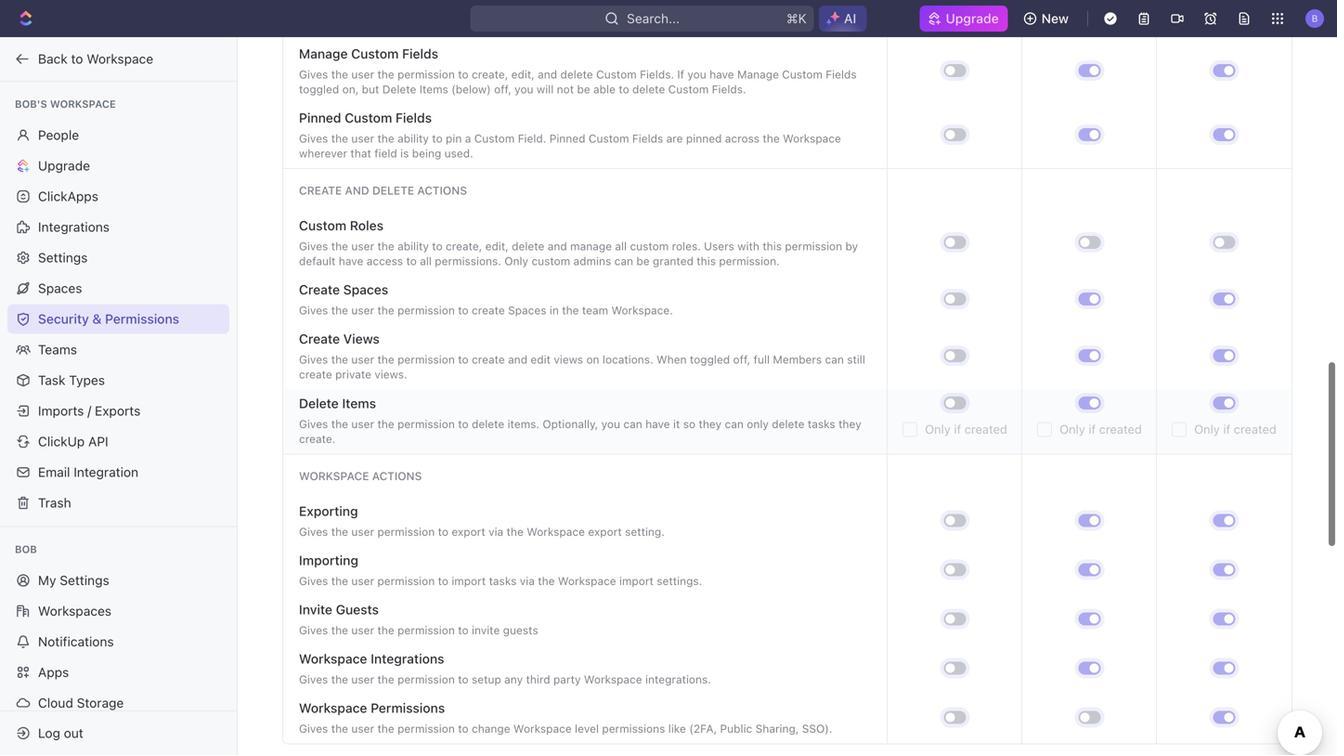 Task type: describe. For each thing, give the bounding box(es) containing it.
3 created from the left
[[1234, 422, 1277, 436]]

cloud storage
[[38, 695, 124, 710]]

manage
[[570, 240, 612, 253]]

can inside create views gives the user the permission to create and edit views on locations. when toggled off, full members can still create private views.
[[825, 353, 844, 366]]

0 vertical spatial upgrade
[[946, 11, 999, 26]]

delete inside custom roles gives the user the ability to create, edit, delete and manage all custom roles. users with this permission by default have access to all permissions. only custom admins can be granted this permission.
[[512, 240, 545, 253]]

create, inside manage custom fields gives the user the permission to create, edit, and delete custom fields. if you have manage custom fields toggled on, but delete items (below) off, you will not be able to delete custom fields.
[[472, 68, 508, 81]]

tasks inside importing gives the user permission to import tasks via the workspace import settings.
[[489, 574, 517, 587]]

items inside manage custom fields gives the user the permission to create, edit, and delete custom fields. if you have manage custom fields toggled on, but delete items (below) off, you will not be able to delete custom fields.
[[420, 83, 448, 96]]

default
[[299, 255, 336, 268]]

and up roles
[[345, 184, 369, 197]]

back
[[38, 51, 68, 66]]

pinned custom fields gives the user the ability to pin a custom field. pinned custom fields are pinned across the workspace wherever that field is being used.
[[299, 110, 841, 160]]

setup
[[472, 673, 501, 686]]

permission.
[[719, 255, 780, 268]]

log
[[38, 725, 60, 741]]

permission inside invite guests gives the user the permission to invite guests
[[398, 624, 455, 637]]

delete inside manage custom fields gives the user the permission to create, edit, and delete custom fields. if you have manage custom fields toggled on, but delete items (below) off, you will not be able to delete custom fields.
[[382, 83, 416, 96]]

third
[[526, 673, 550, 686]]

1 they from the left
[[699, 417, 722, 430]]

security & permissions
[[38, 311, 179, 326]]

workspace integrations gives the user the permission to setup any third party workspace integrations.
[[299, 651, 711, 686]]

views
[[343, 331, 380, 346]]

can left "it"
[[624, 417, 642, 430]]

0 vertical spatial permissions
[[105, 311, 179, 326]]

optionally,
[[543, 417, 598, 430]]

with
[[738, 240, 760, 253]]

people link
[[7, 120, 229, 150]]

storage
[[77, 695, 124, 710]]

my settings
[[38, 573, 109, 588]]

task types
[[38, 372, 105, 388]]

importing
[[299, 553, 358, 568]]

clickapps
[[38, 189, 98, 204]]

private
[[335, 368, 371, 381]]

teams
[[38, 342, 77, 357]]

to up (below)
[[458, 68, 469, 81]]

back to workspace
[[38, 51, 153, 66]]

can left the only
[[725, 417, 744, 430]]

create spaces gives the user the permission to create spaces in the team workspace.
[[299, 282, 673, 317]]

permission inside delete items gives the user the permission to delete items. optionally, you can have it so they can only delete tasks they create.
[[398, 417, 455, 430]]

workspace inside importing gives the user permission to import tasks via the workspace import settings.
[[558, 574, 616, 587]]

have inside delete items gives the user the permission to delete items. optionally, you can have it so they can only delete tasks they create.
[[646, 417, 670, 430]]

level
[[575, 722, 599, 735]]

to inside exporting gives the user permission to export via the workspace export setting.
[[438, 525, 449, 538]]

0 vertical spatial actions
[[417, 184, 467, 197]]

be for pinned custom fields
[[577, 83, 590, 96]]

custom down ⌘k
[[782, 68, 823, 81]]

0 vertical spatial all
[[615, 240, 627, 253]]

workspace actions
[[299, 470, 422, 483]]

custom up able on the left top
[[596, 68, 637, 81]]

integrations inside workspace integrations gives the user the permission to setup any third party workspace integrations.
[[371, 651, 444, 666]]

1 vertical spatial manage
[[737, 68, 779, 81]]

task
[[38, 372, 65, 388]]

custom down but
[[345, 110, 392, 125]]

user inside create spaces gives the user the permission to create spaces in the team workspace.
[[351, 304, 374, 317]]

permission inside exporting gives the user permission to export via the workspace export setting.
[[377, 525, 435, 538]]

settings link
[[7, 243, 229, 273]]

by
[[846, 240, 858, 253]]

(below)
[[452, 83, 491, 96]]

to up the permissions.
[[432, 240, 443, 253]]

pin
[[446, 132, 462, 145]]

roles
[[350, 218, 384, 233]]

user inside create views gives the user the permission to create and edit views on locations. when toggled off, full members can still create private views.
[[351, 353, 374, 366]]

permissions.
[[435, 255, 501, 268]]

1 vertical spatial custom
[[532, 255, 570, 268]]

1 vertical spatial pinned
[[550, 132, 586, 145]]

still
[[847, 353, 865, 366]]

and inside create views gives the user the permission to create and edit views on locations. when toggled off, full members can still create private views.
[[508, 353, 528, 366]]

admins
[[574, 255, 611, 268]]

integrations.
[[645, 673, 711, 686]]

2 they from the left
[[839, 417, 862, 430]]

back to workspace button
[[7, 44, 220, 74]]

people
[[38, 127, 79, 143]]

via inside exporting gives the user permission to export via the workspace export setting.
[[489, 525, 504, 538]]

field
[[374, 147, 397, 160]]

on
[[586, 353, 600, 366]]

2 export from the left
[[588, 525, 622, 538]]

b button
[[1300, 4, 1330, 33]]

to inside delete items gives the user the permission to delete items. optionally, you can have it so they can only delete tasks they create.
[[458, 417, 469, 430]]

create for spaces
[[299, 282, 340, 297]]

to right able on the left top
[[619, 83, 629, 96]]

bob's
[[15, 98, 47, 110]]

delete inside delete items gives the user the permission to delete items. optionally, you can have it so they can only delete tasks they create.
[[299, 395, 339, 411]]

be for create spaces
[[636, 255, 650, 268]]

0 horizontal spatial spaces
[[38, 280, 82, 296]]

custom roles gives the user the ability to create, edit, delete and manage all custom roles. users with this permission by default have access to all permissions. only custom admins can be granted this permission.
[[299, 218, 858, 268]]

bob
[[15, 543, 37, 555]]

types
[[69, 372, 105, 388]]

sharing,
[[756, 722, 799, 735]]

gives inside workspace permissions gives the user the permission to change workspace level permissions like (2fa, public sharing, sso).
[[299, 722, 328, 735]]

party
[[554, 673, 581, 686]]

1 vertical spatial fields.
[[712, 83, 746, 96]]

new button
[[1016, 4, 1080, 33]]

0 horizontal spatial all
[[420, 255, 432, 268]]

imports / exports link
[[7, 396, 229, 426]]

email integration link
[[7, 457, 229, 487]]

gives inside custom roles gives the user the ability to create, edit, delete and manage all custom roles. users with this permission by default have access to all permissions. only custom admins can be granted this permission.
[[299, 240, 328, 253]]

1 horizontal spatial spaces
[[343, 282, 388, 297]]

3 only if created from the left
[[1194, 422, 1277, 436]]

0 horizontal spatial pinned
[[299, 110, 341, 125]]

not
[[557, 83, 574, 96]]

user inside exporting gives the user permission to export via the workspace export setting.
[[351, 525, 374, 538]]

search...
[[627, 11, 680, 26]]

create, inside custom roles gives the user the ability to create, edit, delete and manage all custom roles. users with this permission by default have access to all permissions. only custom admins can be granted this permission.
[[446, 240, 482, 253]]

0 horizontal spatial you
[[515, 83, 534, 96]]

create views gives the user the permission to create and edit views on locations. when toggled off, full members can still create private views.
[[299, 331, 865, 381]]

and inside manage custom fields gives the user the permission to create, edit, and delete custom fields. if you have manage custom fields toggled on, but delete items (below) off, you will not be able to delete custom fields.
[[538, 68, 557, 81]]

clickup
[[38, 434, 85, 449]]

permission inside workspace integrations gives the user the permission to setup any third party workspace integrations.
[[398, 673, 455, 686]]

able
[[594, 83, 616, 96]]

toggled inside create views gives the user the permission to create and edit views on locations. when toggled off, full members can still create private views.
[[690, 353, 730, 366]]

locations.
[[603, 353, 654, 366]]

0 vertical spatial settings
[[38, 250, 88, 265]]

edit
[[531, 353, 551, 366]]

1 vertical spatial actions
[[372, 470, 422, 483]]

permissions
[[602, 722, 665, 735]]

delete right the only
[[772, 417, 805, 430]]

log out button
[[7, 718, 221, 748]]

permission inside manage custom fields gives the user the permission to create, edit, and delete custom fields. if you have manage custom fields toggled on, but delete items (below) off, you will not be able to delete custom fields.
[[398, 68, 455, 81]]

will
[[537, 83, 554, 96]]

notifications link
[[7, 627, 229, 657]]

log out
[[38, 725, 83, 741]]

exports
[[95, 403, 141, 418]]

wherever
[[299, 147, 347, 160]]

cloud
[[38, 695, 73, 710]]

imports / exports
[[38, 403, 141, 418]]

if
[[677, 68, 684, 81]]

via inside importing gives the user permission to import tasks via the workspace import settings.
[[520, 574, 535, 587]]

delete right able on the left top
[[633, 83, 665, 96]]

workspace inside pinned custom fields gives the user the ability to pin a custom field. pinned custom fields are pinned across the workspace wherever that field is being used.
[[783, 132, 841, 145]]

email integration
[[38, 464, 138, 480]]

create for create views
[[472, 353, 505, 366]]

invite
[[299, 602, 332, 617]]

ai
[[844, 11, 857, 26]]

2 horizontal spatial spaces
[[508, 304, 547, 317]]

pinned
[[686, 132, 722, 145]]

toggled inside manage custom fields gives the user the permission to create, edit, and delete custom fields. if you have manage custom fields toggled on, but delete items (below) off, you will not be able to delete custom fields.
[[299, 83, 339, 96]]

1 if from the left
[[954, 422, 961, 436]]

user inside pinned custom fields gives the user the ability to pin a custom field. pinned custom fields are pinned across the workspace wherever that field is being used.
[[351, 132, 374, 145]]

create and delete actions
[[299, 184, 467, 197]]

custom right a
[[474, 132, 515, 145]]

gives inside delete items gives the user the permission to delete items. optionally, you can have it so they can only delete tasks they create.
[[299, 417, 328, 430]]

apps
[[38, 665, 69, 680]]

2 created from the left
[[1099, 422, 1142, 436]]

items.
[[508, 417, 540, 430]]

user inside invite guests gives the user the permission to invite guests
[[351, 624, 374, 637]]

1 vertical spatial settings
[[60, 573, 109, 588]]

importing gives the user permission to import tasks via the workspace import settings.
[[299, 553, 702, 587]]

&
[[92, 311, 102, 326]]

is
[[400, 147, 409, 160]]

full
[[754, 353, 770, 366]]

workspace inside exporting gives the user permission to export via the workspace export setting.
[[527, 525, 585, 538]]

guests
[[503, 624, 538, 637]]

settings.
[[657, 574, 702, 587]]

user inside importing gives the user permission to import tasks via the workspace import settings.
[[351, 574, 374, 587]]



Task type: locate. For each thing, give the bounding box(es) containing it.
2 import from the left
[[619, 574, 654, 587]]

11 user from the top
[[351, 722, 374, 735]]

delete up not
[[560, 68, 593, 81]]

permission inside importing gives the user permission to import tasks via the workspace import settings.
[[377, 574, 435, 587]]

manage custom fields gives the user the permission to create, edit, and delete custom fields. if you have manage custom fields toggled on, but delete items (below) off, you will not be able to delete custom fields.
[[299, 46, 857, 96]]

members
[[773, 353, 822, 366]]

/
[[88, 403, 91, 418]]

upgrade link down people link
[[7, 151, 229, 181]]

0 horizontal spatial integrations
[[38, 219, 110, 235]]

have inside manage custom fields gives the user the permission to create, edit, and delete custom fields. if you have manage custom fields toggled on, but delete items (below) off, you will not be able to delete custom fields.
[[710, 68, 734, 81]]

you
[[688, 68, 707, 81], [515, 83, 534, 96], [601, 417, 620, 430]]

1 horizontal spatial export
[[588, 525, 622, 538]]

0 vertical spatial you
[[688, 68, 707, 81]]

custom up default
[[299, 218, 347, 233]]

to inside back to workspace button
[[71, 51, 83, 66]]

permission up views.
[[398, 353, 455, 366]]

1 horizontal spatial be
[[636, 255, 650, 268]]

to inside workspace permissions gives the user the permission to change workspace level permissions like (2fa, public sharing, sso).
[[458, 722, 469, 735]]

to inside invite guests gives the user the permission to invite guests
[[458, 624, 469, 637]]

1 horizontal spatial if
[[1089, 422, 1096, 436]]

gives inside manage custom fields gives the user the permission to create, edit, and delete custom fields. if you have manage custom fields toggled on, but delete items (below) off, you will not be able to delete custom fields.
[[299, 68, 328, 81]]

2 user from the top
[[351, 132, 374, 145]]

1 horizontal spatial manage
[[737, 68, 779, 81]]

be
[[577, 83, 590, 96], [636, 255, 650, 268]]

6 gives from the top
[[299, 417, 328, 430]]

create for views
[[299, 331, 340, 346]]

1 horizontal spatial integrations
[[371, 651, 444, 666]]

permissions
[[105, 311, 179, 326], [371, 700, 445, 716]]

2 if from the left
[[1089, 422, 1096, 436]]

integrations link
[[7, 212, 229, 242]]

toggled
[[299, 83, 339, 96], [690, 353, 730, 366]]

0 vertical spatial manage
[[299, 46, 348, 61]]

0 horizontal spatial have
[[339, 255, 363, 268]]

clickup api
[[38, 434, 108, 449]]

permission down workspace actions
[[377, 525, 435, 538]]

new
[[1042, 11, 1069, 26]]

permission down access
[[398, 304, 455, 317]]

3 if from the left
[[1224, 422, 1231, 436]]

0 vertical spatial create
[[299, 184, 342, 197]]

1 horizontal spatial toggled
[[690, 353, 730, 366]]

user inside manage custom fields gives the user the permission to create, edit, and delete custom fields. if you have manage custom fields toggled on, but delete items (below) off, you will not be able to delete custom fields.
[[351, 68, 374, 81]]

0 vertical spatial via
[[489, 525, 504, 538]]

create down the permissions.
[[472, 304, 505, 317]]

so
[[683, 417, 696, 430]]

1 vertical spatial edit,
[[485, 240, 509, 253]]

permissions down invite guests gives the user the permission to invite guests at the bottom
[[371, 700, 445, 716]]

0 horizontal spatial tasks
[[489, 574, 517, 587]]

3 user from the top
[[351, 240, 374, 253]]

be inside custom roles gives the user the ability to create, edit, delete and manage all custom roles. users with this permission by default have access to all permissions. only custom admins can be granted this permission.
[[636, 255, 650, 268]]

custom
[[351, 46, 399, 61], [596, 68, 637, 81], [782, 68, 823, 81], [668, 83, 709, 96], [345, 110, 392, 125], [474, 132, 515, 145], [589, 132, 629, 145], [299, 218, 347, 233]]

off, right (below)
[[494, 83, 512, 96]]

2 horizontal spatial you
[[688, 68, 707, 81]]

can left still
[[825, 353, 844, 366]]

items left (below)
[[420, 83, 448, 96]]

invite
[[472, 624, 500, 637]]

you left the will
[[515, 83, 534, 96]]

if
[[954, 422, 961, 436], [1089, 422, 1096, 436], [1224, 422, 1231, 436]]

0 horizontal spatial fields.
[[640, 68, 674, 81]]

access
[[367, 255, 403, 268]]

custom inside custom roles gives the user the ability to create, edit, delete and manage all custom roles. users with this permission by default have access to all permissions. only custom admins can be granted this permission.
[[299, 218, 347, 233]]

1 horizontal spatial off,
[[733, 353, 751, 366]]

create inside create views gives the user the permission to create and edit views on locations. when toggled off, full members can still create private views.
[[299, 331, 340, 346]]

1 created from the left
[[965, 422, 1008, 436]]

field.
[[518, 132, 546, 145]]

delete right but
[[382, 83, 416, 96]]

1 vertical spatial integrations
[[371, 651, 444, 666]]

2 create from the top
[[299, 282, 340, 297]]

to down the permissions.
[[458, 304, 469, 317]]

0 vertical spatial integrations
[[38, 219, 110, 235]]

gives inside importing gives the user permission to import tasks via the workspace import settings.
[[299, 574, 328, 587]]

fields. left the if
[[640, 68, 674, 81]]

off,
[[494, 83, 512, 96], [733, 353, 751, 366]]

settings up security
[[38, 250, 88, 265]]

gives inside create spaces gives the user the permission to create spaces in the team workspace.
[[299, 304, 328, 317]]

to inside create views gives the user the permission to create and edit views on locations. when toggled off, full members can still create private views.
[[458, 353, 469, 366]]

user inside workspace permissions gives the user the permission to change workspace level permissions like (2fa, public sharing, sso).
[[351, 722, 374, 735]]

1 horizontal spatial all
[[615, 240, 627, 253]]

1 vertical spatial ability
[[398, 240, 429, 253]]

8 user from the top
[[351, 574, 374, 587]]

create down wherever
[[299, 184, 342, 197]]

it
[[673, 417, 680, 430]]

can right 'admins'
[[614, 255, 633, 268]]

0 horizontal spatial custom
[[532, 255, 570, 268]]

7 user from the top
[[351, 525, 374, 538]]

1 horizontal spatial import
[[619, 574, 654, 587]]

create, up the permissions.
[[446, 240, 482, 253]]

you inside delete items gives the user the permission to delete items. optionally, you can have it so they can only delete tasks they create.
[[601, 417, 620, 430]]

0 vertical spatial pinned
[[299, 110, 341, 125]]

1 vertical spatial items
[[342, 395, 376, 411]]

0 vertical spatial be
[[577, 83, 590, 96]]

they
[[699, 417, 722, 430], [839, 417, 862, 430]]

2 vertical spatial create
[[299, 368, 332, 381]]

api
[[88, 434, 108, 449]]

0 horizontal spatial manage
[[299, 46, 348, 61]]

11 gives from the top
[[299, 722, 328, 735]]

security
[[38, 311, 89, 326]]

ability inside custom roles gives the user the ability to create, edit, delete and manage all custom roles. users with this permission by default have access to all permissions. only custom admins can be granted this permission.
[[398, 240, 429, 253]]

public
[[720, 722, 753, 735]]

0 horizontal spatial be
[[577, 83, 590, 96]]

1 horizontal spatial via
[[520, 574, 535, 587]]

0 horizontal spatial if
[[954, 422, 961, 436]]

0 horizontal spatial toggled
[[299, 83, 339, 96]]

integrations down clickapps
[[38, 219, 110, 235]]

edit, up the permissions.
[[485, 240, 509, 253]]

fields
[[402, 46, 438, 61], [826, 68, 857, 81], [396, 110, 432, 125], [632, 132, 663, 145]]

custom down able on the left top
[[589, 132, 629, 145]]

edit, inside manage custom fields gives the user the permission to create, edit, and delete custom fields. if you have manage custom fields toggled on, but delete items (below) off, you will not be able to delete custom fields.
[[511, 68, 535, 81]]

change
[[472, 722, 510, 735]]

import left the settings.
[[619, 574, 654, 587]]

0 vertical spatial delete
[[382, 83, 416, 96]]

all right access
[[420, 255, 432, 268]]

ability
[[398, 132, 429, 145], [398, 240, 429, 253]]

manage
[[299, 46, 348, 61], [737, 68, 779, 81]]

4 user from the top
[[351, 304, 374, 317]]

to inside workspace integrations gives the user the permission to setup any third party workspace integrations.
[[458, 673, 469, 686]]

custom
[[630, 240, 669, 253], [532, 255, 570, 268]]

import
[[452, 574, 486, 587], [619, 574, 654, 587]]

1 horizontal spatial created
[[1099, 422, 1142, 436]]

gives inside exporting gives the user permission to export via the workspace export setting.
[[299, 525, 328, 538]]

trash link
[[7, 488, 229, 518]]

0 vertical spatial fields.
[[640, 68, 674, 81]]

custom left 'admins'
[[532, 255, 570, 268]]

views
[[554, 353, 583, 366]]

only
[[747, 417, 769, 430]]

be left granted
[[636, 255, 650, 268]]

1 gives from the top
[[299, 68, 328, 81]]

toggled left on,
[[299, 83, 339, 96]]

ai button
[[819, 6, 867, 32]]

gives inside workspace integrations gives the user the permission to setup any third party workspace integrations.
[[299, 673, 328, 686]]

workspace inside button
[[87, 51, 153, 66]]

1 vertical spatial off,
[[733, 353, 751, 366]]

across
[[725, 132, 760, 145]]

integrations down invite guests gives the user the permission to invite guests at the bottom
[[371, 651, 444, 666]]

1 horizontal spatial only if created
[[1060, 422, 1142, 436]]

to inside importing gives the user permission to import tasks via the workspace import settings.
[[438, 574, 449, 587]]

ability inside pinned custom fields gives the user the ability to pin a custom field. pinned custom fields are pinned across the workspace wherever that field is being used.
[[398, 132, 429, 145]]

this down the users on the right top
[[697, 255, 716, 268]]

clickapps link
[[7, 182, 229, 211]]

to left invite
[[458, 624, 469, 637]]

my settings link
[[7, 566, 229, 595]]

settings up workspaces
[[60, 573, 109, 588]]

1 horizontal spatial this
[[763, 240, 782, 253]]

they right "so"
[[699, 417, 722, 430]]

to right access
[[406, 255, 417, 268]]

roles.
[[672, 240, 701, 253]]

have inside custom roles gives the user the ability to create, edit, delete and manage all custom roles. users with this permission by default have access to all permissions. only custom admins can be granted this permission.
[[339, 255, 363, 268]]

workspaces link
[[7, 596, 229, 626]]

in
[[550, 304, 559, 317]]

1 horizontal spatial upgrade
[[946, 11, 999, 26]]

you right the if
[[688, 68, 707, 81]]

you right optionally,
[[601, 417, 620, 430]]

to down create spaces gives the user the permission to create spaces in the team workspace.
[[458, 353, 469, 366]]

being
[[412, 147, 441, 160]]

0 vertical spatial ability
[[398, 132, 429, 145]]

create for create spaces
[[472, 304, 505, 317]]

pinned
[[299, 110, 341, 125], [550, 132, 586, 145]]

7 gives from the top
[[299, 525, 328, 538]]

have
[[710, 68, 734, 81], [339, 255, 363, 268], [646, 417, 670, 430]]

to left items.
[[458, 417, 469, 430]]

and inside custom roles gives the user the ability to create, edit, delete and manage all custom roles. users with this permission by default have access to all permissions. only custom admins can be granted this permission.
[[548, 240, 567, 253]]

to inside pinned custom fields gives the user the ability to pin a custom field. pinned custom fields are pinned across the workspace wherever that field is being used.
[[432, 132, 443, 145]]

imports
[[38, 403, 84, 418]]

1 vertical spatial you
[[515, 83, 534, 96]]

pinned up wherever
[[299, 110, 341, 125]]

0 horizontal spatial edit,
[[485, 240, 509, 253]]

fields.
[[640, 68, 674, 81], [712, 83, 746, 96]]

0 horizontal spatial import
[[452, 574, 486, 587]]

items inside delete items gives the user the permission to delete items. optionally, you can have it so they can only delete tasks they create.
[[342, 395, 376, 411]]

0 vertical spatial create,
[[472, 68, 508, 81]]

permission left change
[[398, 722, 455, 735]]

0 horizontal spatial they
[[699, 417, 722, 430]]

only if created
[[925, 422, 1008, 436], [1060, 422, 1142, 436], [1194, 422, 1277, 436]]

delete down field
[[372, 184, 414, 197]]

edit, up field.
[[511, 68, 535, 81]]

ability up access
[[398, 240, 429, 253]]

0 vertical spatial items
[[420, 83, 448, 96]]

off, inside create views gives the user the permission to create and edit views on locations. when toggled off, full members can still create private views.
[[733, 353, 751, 366]]

0 vertical spatial have
[[710, 68, 734, 81]]

on,
[[342, 83, 359, 96]]

1 vertical spatial this
[[697, 255, 716, 268]]

permissions down spaces link
[[105, 311, 179, 326]]

0 horizontal spatial upgrade
[[38, 158, 90, 173]]

8 gives from the top
[[299, 574, 328, 587]]

upgrade up clickapps
[[38, 158, 90, 173]]

user inside custom roles gives the user the ability to create, edit, delete and manage all custom roles. users with this permission by default have access to all permissions. only custom admins can be granted this permission.
[[351, 240, 374, 253]]

can inside custom roles gives the user the ability to create, edit, delete and manage all custom roles. users with this permission by default have access to all permissions. only custom admins can be granted this permission.
[[614, 255, 633, 268]]

but
[[362, 83, 379, 96]]

2 vertical spatial delete
[[299, 395, 339, 411]]

created
[[965, 422, 1008, 436], [1099, 422, 1142, 436], [1234, 422, 1277, 436]]

my
[[38, 573, 56, 588]]

custom down the if
[[668, 83, 709, 96]]

to up invite guests gives the user the permission to invite guests at the bottom
[[438, 574, 449, 587]]

2 horizontal spatial if
[[1224, 422, 1231, 436]]

1 vertical spatial tasks
[[489, 574, 517, 587]]

2 only if created from the left
[[1060, 422, 1142, 436]]

4 gives from the top
[[299, 304, 328, 317]]

a
[[465, 132, 471, 145]]

gives inside invite guests gives the user the permission to invite guests
[[299, 624, 328, 637]]

1 vertical spatial via
[[520, 574, 535, 587]]

exporting gives the user permission to export via the workspace export setting.
[[299, 503, 665, 538]]

create down default
[[299, 282, 340, 297]]

1 vertical spatial upgrade
[[38, 158, 90, 173]]

the
[[331, 68, 348, 81], [377, 68, 394, 81], [331, 132, 348, 145], [377, 132, 394, 145], [763, 132, 780, 145], [331, 240, 348, 253], [377, 240, 394, 253], [331, 304, 348, 317], [377, 304, 394, 317], [562, 304, 579, 317], [331, 353, 348, 366], [377, 353, 394, 366], [331, 417, 348, 430], [377, 417, 394, 430], [331, 525, 348, 538], [507, 525, 524, 538], [331, 574, 348, 587], [538, 574, 555, 587], [331, 624, 348, 637], [377, 624, 394, 637], [331, 673, 348, 686], [377, 673, 394, 686], [331, 722, 348, 735], [377, 722, 394, 735]]

trash
[[38, 495, 71, 510]]

1 vertical spatial toggled
[[690, 353, 730, 366]]

0 horizontal spatial upgrade link
[[7, 151, 229, 181]]

via up guests
[[520, 574, 535, 587]]

0 vertical spatial upgrade link
[[920, 6, 1008, 32]]

email
[[38, 464, 70, 480]]

9 user from the top
[[351, 624, 374, 637]]

1 vertical spatial create,
[[446, 240, 482, 253]]

tasks inside delete items gives the user the permission to delete items. optionally, you can have it so they can only delete tasks they create.
[[808, 417, 836, 430]]

only inside custom roles gives the user the ability to create, edit, delete and manage all custom roles. users with this permission by default have access to all permissions. only custom admins can be granted this permission.
[[505, 255, 529, 268]]

1 only if created from the left
[[925, 422, 1008, 436]]

1 vertical spatial permissions
[[371, 700, 445, 716]]

10 gives from the top
[[299, 673, 328, 686]]

0 horizontal spatial export
[[452, 525, 485, 538]]

notifications
[[38, 634, 114, 649]]

6 user from the top
[[351, 417, 374, 430]]

like
[[669, 722, 686, 735]]

to inside create spaces gives the user the permission to create spaces in the team workspace.
[[458, 304, 469, 317]]

delete left manage
[[512, 240, 545, 253]]

custom up but
[[351, 46, 399, 61]]

this right with
[[763, 240, 782, 253]]

1 vertical spatial delete
[[372, 184, 414, 197]]

create inside create spaces gives the user the permission to create spaces in the team workspace.
[[299, 282, 340, 297]]

to right back
[[71, 51, 83, 66]]

(2fa,
[[689, 722, 717, 735]]

off, left the full
[[733, 353, 751, 366]]

be inside manage custom fields gives the user the permission to create, edit, and delete custom fields. if you have manage custom fields toggled on, but delete items (below) off, you will not be able to delete custom fields.
[[577, 83, 590, 96]]

edit, inside custom roles gives the user the ability to create, edit, delete and manage all custom roles. users with this permission by default have access to all permissions. only custom admins can be granted this permission.
[[485, 240, 509, 253]]

spaces
[[38, 280, 82, 296], [343, 282, 388, 297], [508, 304, 547, 317]]

1 vertical spatial be
[[636, 255, 650, 268]]

to
[[71, 51, 83, 66], [458, 68, 469, 81], [619, 83, 629, 96], [432, 132, 443, 145], [432, 240, 443, 253], [406, 255, 417, 268], [458, 304, 469, 317], [458, 353, 469, 366], [458, 417, 469, 430], [438, 525, 449, 538], [438, 574, 449, 587], [458, 624, 469, 637], [458, 673, 469, 686], [458, 722, 469, 735]]

permissions inside workspace permissions gives the user the permission to change workspace level permissions like (2fa, public sharing, sso).
[[371, 700, 445, 716]]

1 horizontal spatial you
[[601, 417, 620, 430]]

manage up on,
[[299, 46, 348, 61]]

and up the will
[[538, 68, 557, 81]]

0 vertical spatial edit,
[[511, 68, 535, 81]]

1 vertical spatial create
[[299, 282, 340, 297]]

1 ability from the top
[[398, 132, 429, 145]]

setting.
[[625, 525, 665, 538]]

permission up (below)
[[398, 68, 455, 81]]

spaces up security
[[38, 280, 82, 296]]

delete up 'create.'
[[299, 395, 339, 411]]

user inside delete items gives the user the permission to delete items. optionally, you can have it so they can only delete tasks they create.
[[351, 417, 374, 430]]

2 ability from the top
[[398, 240, 429, 253]]

to left pin
[[432, 132, 443, 145]]

tasks up invite
[[489, 574, 517, 587]]

create left edit
[[472, 353, 505, 366]]

permission
[[398, 68, 455, 81], [785, 240, 842, 253], [398, 304, 455, 317], [398, 353, 455, 366], [398, 417, 455, 430], [377, 525, 435, 538], [377, 574, 435, 587], [398, 624, 455, 637], [398, 673, 455, 686], [398, 722, 455, 735]]

all right manage
[[615, 240, 627, 253]]

invite guests gives the user the permission to invite guests
[[299, 602, 538, 637]]

0 vertical spatial this
[[763, 240, 782, 253]]

they down still
[[839, 417, 862, 430]]

2 horizontal spatial created
[[1234, 422, 1277, 436]]

permission down views.
[[398, 417, 455, 430]]

create left views
[[299, 331, 340, 346]]

0 horizontal spatial items
[[342, 395, 376, 411]]

0 vertical spatial custom
[[630, 240, 669, 253]]

9 gives from the top
[[299, 624, 328, 637]]

10 user from the top
[[351, 673, 374, 686]]

⌘k
[[787, 11, 807, 26]]

to left setup
[[458, 673, 469, 686]]

toggled right when
[[690, 353, 730, 366]]

users
[[704, 240, 735, 253]]

2 gives from the top
[[299, 132, 328, 145]]

1 horizontal spatial custom
[[630, 240, 669, 253]]

1 user from the top
[[351, 68, 374, 81]]

this
[[763, 240, 782, 253], [697, 255, 716, 268]]

permission up invite guests gives the user the permission to invite guests at the bottom
[[377, 574, 435, 587]]

and left edit
[[508, 353, 528, 366]]

user inside workspace integrations gives the user the permission to setup any third party workspace integrations.
[[351, 673, 374, 686]]

1 horizontal spatial fields.
[[712, 83, 746, 96]]

0 vertical spatial create
[[472, 304, 505, 317]]

have left access
[[339, 255, 363, 268]]

create for and
[[299, 184, 342, 197]]

1 vertical spatial create
[[472, 353, 505, 366]]

manage up across
[[737, 68, 779, 81]]

spaces left in at top left
[[508, 304, 547, 317]]

custom up granted
[[630, 240, 669, 253]]

export left setting.
[[588, 525, 622, 538]]

that
[[351, 147, 371, 160]]

fields. up across
[[712, 83, 746, 96]]

1 horizontal spatial items
[[420, 83, 448, 96]]

off, inside manage custom fields gives the user the permission to create, edit, and delete custom fields. if you have manage custom fields toggled on, but delete items (below) off, you will not be able to delete custom fields.
[[494, 83, 512, 96]]

permission left invite
[[398, 624, 455, 637]]

5 gives from the top
[[299, 353, 328, 366]]

permission inside custom roles gives the user the ability to create, edit, delete and manage all custom roles. users with this permission by default have access to all permissions. only custom admins can be granted this permission.
[[785, 240, 842, 253]]

spaces down access
[[343, 282, 388, 297]]

1 import from the left
[[452, 574, 486, 587]]

1 vertical spatial have
[[339, 255, 363, 268]]

create inside create spaces gives the user the permission to create spaces in the team workspace.
[[472, 304, 505, 317]]

1 export from the left
[[452, 525, 485, 538]]

permission left 'by'
[[785, 240, 842, 253]]

task types link
[[7, 365, 229, 395]]

delete left items.
[[472, 417, 505, 430]]

0 horizontal spatial via
[[489, 525, 504, 538]]

create left private
[[299, 368, 332, 381]]

permission left setup
[[398, 673, 455, 686]]

upgrade left new button
[[946, 11, 999, 26]]

0 horizontal spatial off,
[[494, 83, 512, 96]]

5 user from the top
[[351, 353, 374, 366]]

security & permissions link
[[7, 304, 229, 334]]

are
[[667, 132, 683, 145]]

permission inside create spaces gives the user the permission to create spaces in the team workspace.
[[398, 304, 455, 317]]

and left manage
[[548, 240, 567, 253]]

0 horizontal spatial this
[[697, 255, 716, 268]]

create
[[472, 304, 505, 317], [472, 353, 505, 366], [299, 368, 332, 381]]

3 create from the top
[[299, 331, 340, 346]]

1 vertical spatial all
[[420, 255, 432, 268]]

permission inside workspace permissions gives the user the permission to change workspace level permissions like (2fa, public sharing, sso).
[[398, 722, 455, 735]]

2 vertical spatial create
[[299, 331, 340, 346]]

create, up (below)
[[472, 68, 508, 81]]

gives inside create views gives the user the permission to create and edit views on locations. when toggled off, full members can still create private views.
[[299, 353, 328, 366]]

1 horizontal spatial pinned
[[550, 132, 586, 145]]

permission inside create views gives the user the permission to create and edit views on locations. when toggled off, full members can still create private views.
[[398, 353, 455, 366]]

2 horizontal spatial only if created
[[1194, 422, 1277, 436]]

via up importing gives the user permission to import tasks via the workspace import settings.
[[489, 525, 504, 538]]

1 vertical spatial upgrade link
[[7, 151, 229, 181]]

tasks right the only
[[808, 417, 836, 430]]

sso).
[[802, 722, 833, 735]]

1 horizontal spatial permissions
[[371, 700, 445, 716]]

via
[[489, 525, 504, 538], [520, 574, 535, 587]]

b
[[1312, 13, 1318, 23]]

gives inside pinned custom fields gives the user the ability to pin a custom field. pinned custom fields are pinned across the workspace wherever that field is being used.
[[299, 132, 328, 145]]

1 create from the top
[[299, 184, 342, 197]]

have left "it"
[[646, 417, 670, 430]]

upgrade link left new button
[[920, 6, 1008, 32]]

pinned right field.
[[550, 132, 586, 145]]

1 horizontal spatial they
[[839, 417, 862, 430]]

2 vertical spatial you
[[601, 417, 620, 430]]

3 gives from the top
[[299, 240, 328, 253]]

to left change
[[458, 722, 469, 735]]

create.
[[299, 432, 336, 445]]

have right the if
[[710, 68, 734, 81]]

1 horizontal spatial upgrade link
[[920, 6, 1008, 32]]



Task type: vqa. For each thing, say whether or not it's contained in the screenshot.


